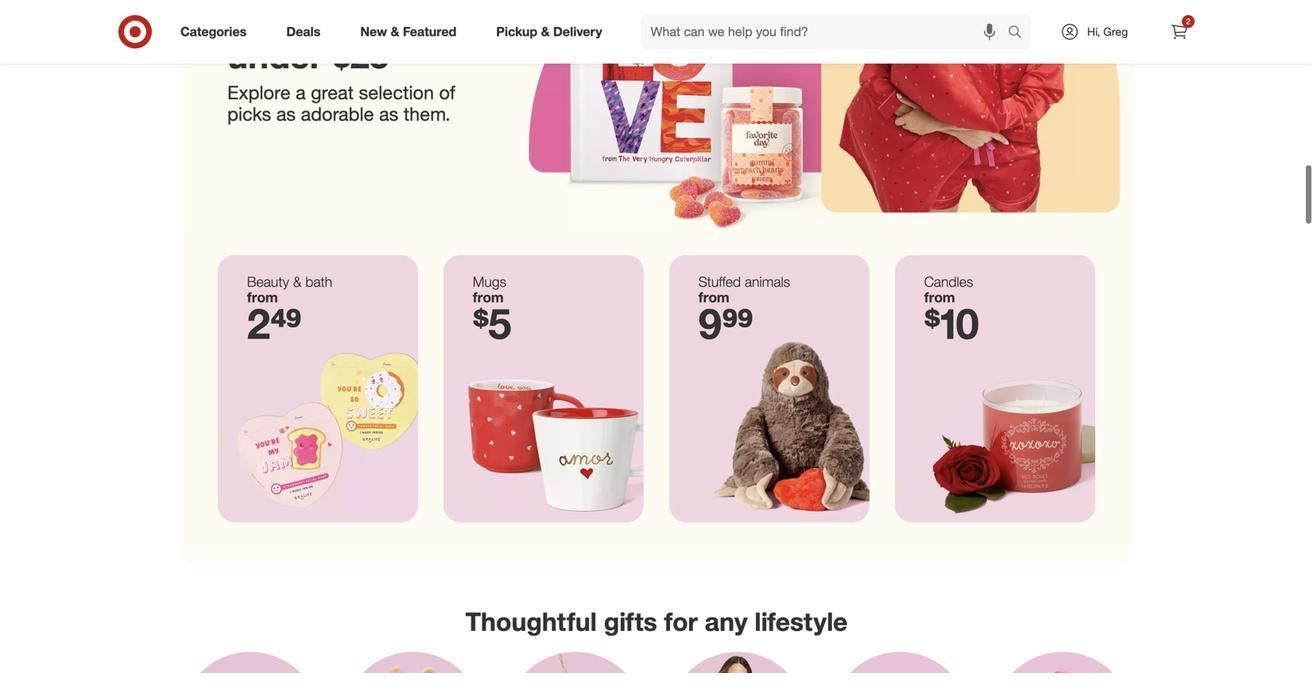 Task type: locate. For each thing, give the bounding box(es) containing it.
3 from from the left
[[699, 289, 730, 306]]

beauty
[[247, 273, 289, 290]]

great
[[311, 81, 354, 104]]

candles from $10
[[925, 273, 980, 349]]

top
[[227, 0, 287, 42]]

0 vertical spatial gifts
[[296, 0, 370, 42]]

&
[[391, 24, 400, 39], [541, 24, 550, 39], [293, 273, 302, 290]]

hi, greg
[[1088, 25, 1128, 39]]

0 horizontal spatial &
[[293, 273, 302, 290]]

a
[[296, 81, 306, 104]]

1 horizontal spatial &
[[391, 24, 400, 39]]

new & featured
[[360, 24, 457, 39]]

2 as from the left
[[379, 102, 399, 125]]

gifts inside the top gifts under $25 explore a great selection of picks as adorable as them.
[[296, 0, 370, 42]]

pickup & delivery
[[496, 24, 602, 39]]

new & featured link
[[347, 14, 477, 49]]

0 vertical spatial 2
[[1187, 16, 1191, 26]]

0 horizontal spatial gifts
[[296, 0, 370, 42]]

explore
[[227, 81, 291, 104]]

4 from from the left
[[925, 289, 956, 306]]

as right picks
[[277, 102, 296, 125]]

from inside stuffed animals from 9 99
[[699, 289, 730, 306]]

top gifts under $25 explore a great selection of picks as adorable as them.
[[227, 0, 455, 125]]

& inside beauty & bath from 2 49
[[293, 273, 302, 290]]

1 horizontal spatial 2
[[1187, 16, 1191, 26]]

& right new
[[391, 24, 400, 39]]

categories link
[[167, 14, 267, 49]]

0 horizontal spatial 2
[[247, 298, 270, 349]]

selection
[[359, 81, 434, 104]]

2 horizontal spatial &
[[541, 24, 550, 39]]

mugs from $5
[[473, 273, 512, 349]]

2 inside beauty & bath from 2 49
[[247, 298, 270, 349]]

0 horizontal spatial as
[[277, 102, 296, 125]]

1 horizontal spatial gifts
[[604, 606, 657, 637]]

& left bath
[[293, 273, 302, 290]]

pickup
[[496, 24, 538, 39]]

adorable
[[301, 102, 374, 125]]

as left them.
[[379, 102, 399, 125]]

search
[[1001, 26, 1039, 41]]

hi,
[[1088, 25, 1101, 39]]

featured
[[403, 24, 457, 39]]

of
[[439, 81, 455, 104]]

49
[[270, 298, 302, 349]]

pickup & delivery link
[[483, 14, 622, 49]]

bath
[[306, 273, 332, 290]]

for
[[665, 606, 698, 637]]

from
[[247, 289, 278, 306], [473, 289, 504, 306], [699, 289, 730, 306], [925, 289, 956, 306]]

2 right greg
[[1187, 16, 1191, 26]]

stuffed
[[699, 273, 741, 290]]

1 from from the left
[[247, 289, 278, 306]]

categories
[[181, 24, 247, 39]]

as
[[277, 102, 296, 125], [379, 102, 399, 125]]

from inside candles from $10
[[925, 289, 956, 306]]

2 from from the left
[[473, 289, 504, 306]]

under
[[227, 34, 324, 77]]

1 horizontal spatial as
[[379, 102, 399, 125]]

& inside "link"
[[541, 24, 550, 39]]

gifts for under
[[296, 0, 370, 42]]

2
[[1187, 16, 1191, 26], [247, 298, 270, 349]]

1 vertical spatial gifts
[[604, 606, 657, 637]]

1 vertical spatial 2
[[247, 298, 270, 349]]

2 inside 2 "link"
[[1187, 16, 1191, 26]]

lifestyle
[[755, 606, 848, 637]]

& right pickup
[[541, 24, 550, 39]]

2 down beauty
[[247, 298, 270, 349]]

gifts
[[296, 0, 370, 42], [604, 606, 657, 637]]

$10
[[925, 298, 980, 349]]



Task type: describe. For each thing, give the bounding box(es) containing it.
1 as from the left
[[277, 102, 296, 125]]

greg
[[1104, 25, 1128, 39]]

What can we help you find? suggestions appear below search field
[[641, 14, 1012, 49]]

new
[[360, 24, 387, 39]]

mugs
[[473, 273, 507, 290]]

& for beauty & bath from 2 49
[[293, 273, 302, 290]]

animals
[[745, 273, 791, 290]]

beauty & bath from 2 49
[[247, 273, 332, 349]]

from inside beauty & bath from 2 49
[[247, 289, 278, 306]]

$25
[[333, 34, 389, 77]]

deals
[[286, 24, 321, 39]]

9
[[699, 298, 722, 349]]

any
[[705, 606, 748, 637]]

& for pickup & delivery
[[541, 24, 550, 39]]

them.
[[404, 102, 451, 125]]

search button
[[1001, 14, 1039, 52]]

from inside mugs from $5
[[473, 289, 504, 306]]

2 link
[[1163, 14, 1198, 49]]

& for new & featured
[[391, 24, 400, 39]]

delivery
[[553, 24, 602, 39]]

$5
[[473, 298, 512, 349]]

99
[[722, 298, 754, 349]]

thoughtful gifts for any lifestyle
[[466, 606, 848, 637]]

thoughtful
[[466, 606, 597, 637]]

deals link
[[273, 14, 341, 49]]

stuffed animals from 9 99
[[699, 273, 791, 349]]

gifts for for
[[604, 606, 657, 637]]

picks
[[227, 102, 271, 125]]

candles
[[925, 273, 974, 290]]



Task type: vqa. For each thing, say whether or not it's contained in the screenshot.
Greg
yes



